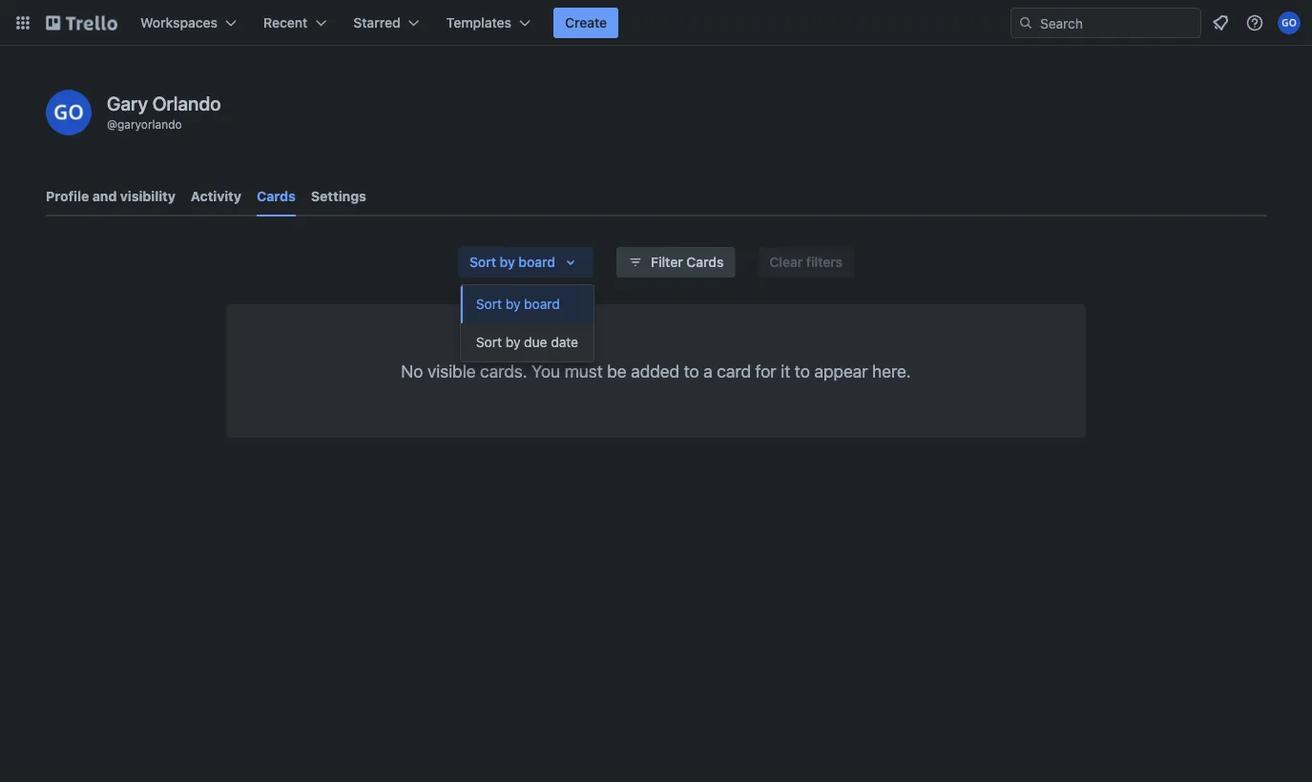Task type: locate. For each thing, give the bounding box(es) containing it.
1 to from the left
[[684, 361, 700, 381]]

it
[[781, 361, 791, 381]]

for
[[756, 361, 777, 381]]

sort inside sort by board button
[[476, 296, 502, 312]]

sort inside sort by due date button
[[476, 335, 502, 350]]

0 vertical spatial sort
[[470, 254, 497, 270]]

workspaces button
[[129, 8, 248, 38]]

0 horizontal spatial cards
[[257, 189, 296, 204]]

cards
[[257, 189, 296, 204], [687, 254, 724, 270]]

starred button
[[342, 8, 431, 38]]

1 vertical spatial cards
[[687, 254, 724, 270]]

primary element
[[0, 0, 1313, 46]]

by for sort by board button
[[506, 296, 521, 312]]

0 notifications image
[[1210, 11, 1233, 34]]

due
[[524, 335, 548, 350]]

search image
[[1019, 15, 1034, 31]]

1 horizontal spatial cards
[[687, 254, 724, 270]]

recent
[[264, 15, 308, 31]]

cards right filter
[[687, 254, 724, 270]]

1 vertical spatial sort
[[476, 296, 502, 312]]

sort by board button
[[461, 285, 594, 324]]

create button
[[554, 8, 619, 38]]

board
[[519, 254, 556, 270], [524, 296, 560, 312]]

no
[[401, 361, 423, 381]]

gary orlando @ garyorlando
[[107, 92, 221, 131]]

0 horizontal spatial gary orlando (garyorlando) image
[[46, 90, 92, 136]]

board up sort by board button
[[519, 254, 556, 270]]

sort by board button
[[458, 247, 594, 278]]

1 horizontal spatial to
[[795, 361, 811, 381]]

menu containing sort by board
[[461, 285, 594, 362]]

cards inside button
[[687, 254, 724, 270]]

filter
[[651, 254, 683, 270]]

sort for sort by due date button
[[476, 335, 502, 350]]

0 horizontal spatial to
[[684, 361, 700, 381]]

board inside sort by board button
[[524, 296, 560, 312]]

board for sort by board button
[[524, 296, 560, 312]]

settings link
[[311, 180, 367, 214]]

to left a
[[684, 361, 700, 381]]

templates
[[447, 15, 512, 31]]

1 vertical spatial board
[[524, 296, 560, 312]]

1 vertical spatial sort by board
[[476, 296, 560, 312]]

by up the sort by due date
[[506, 296, 521, 312]]

gary orlando (garyorlando) image
[[1279, 11, 1301, 34], [46, 90, 92, 136]]

cards link
[[257, 180, 296, 217]]

open information menu image
[[1246, 13, 1265, 32]]

2 vertical spatial sort
[[476, 335, 502, 350]]

recent button
[[252, 8, 338, 38]]

1 horizontal spatial gary orlando (garyorlando) image
[[1279, 11, 1301, 34]]

to right it
[[795, 361, 811, 381]]

gary orlando (garyorlando) image left @
[[46, 90, 92, 136]]

sort for sort by board button
[[476, 296, 502, 312]]

menu
[[461, 285, 594, 362]]

by inside sort by board button
[[506, 296, 521, 312]]

sort by board
[[470, 254, 556, 270], [476, 296, 560, 312]]

activity link
[[191, 180, 242, 214]]

by up sort by board button
[[500, 254, 515, 270]]

date
[[551, 335, 579, 350]]

board inside sort by board dropdown button
[[519, 254, 556, 270]]

to
[[684, 361, 700, 381], [795, 361, 811, 381]]

by
[[500, 254, 515, 270], [506, 296, 521, 312], [506, 335, 521, 350]]

sort by board up sort by board button
[[470, 254, 556, 270]]

sort by board up the sort by due date
[[476, 296, 560, 312]]

sort inside sort by board dropdown button
[[470, 254, 497, 270]]

by inside sort by board dropdown button
[[500, 254, 515, 270]]

sort up the sort by due date
[[476, 296, 502, 312]]

2 vertical spatial by
[[506, 335, 521, 350]]

filters
[[807, 254, 843, 270]]

garyorlando
[[117, 117, 182, 131]]

sort
[[470, 254, 497, 270], [476, 296, 502, 312], [476, 335, 502, 350]]

by for sort by board dropdown button at the left top of the page
[[500, 254, 515, 270]]

clear filters button
[[759, 247, 855, 278]]

and
[[92, 189, 117, 204]]

gary
[[107, 92, 148, 114]]

workspaces
[[140, 15, 218, 31]]

added
[[631, 361, 680, 381]]

by inside sort by due date button
[[506, 335, 521, 350]]

gary orlando (garyorlando) image right open information menu image
[[1279, 11, 1301, 34]]

cards right activity
[[257, 189, 296, 204]]

visible
[[428, 361, 476, 381]]

sort by board inside dropdown button
[[470, 254, 556, 270]]

sort by board inside button
[[476, 296, 560, 312]]

0 vertical spatial by
[[500, 254, 515, 270]]

filter cards
[[651, 254, 724, 270]]

sort for sort by board dropdown button at the left top of the page
[[470, 254, 497, 270]]

clear filters
[[770, 254, 843, 270]]

0 vertical spatial sort by board
[[470, 254, 556, 270]]

sort up sort by board button
[[470, 254, 497, 270]]

1 vertical spatial gary orlando (garyorlando) image
[[46, 90, 92, 136]]

0 vertical spatial board
[[519, 254, 556, 270]]

a
[[704, 361, 713, 381]]

board up due
[[524, 296, 560, 312]]

1 vertical spatial by
[[506, 296, 521, 312]]

sort up cards.
[[476, 335, 502, 350]]

0 vertical spatial cards
[[257, 189, 296, 204]]

by left due
[[506, 335, 521, 350]]



Task type: vqa. For each thing, say whether or not it's contained in the screenshot.
Trello Tip: Card labels! What do they mean? (Click for more info) 'link'
no



Task type: describe. For each thing, give the bounding box(es) containing it.
sort by board for sort by board dropdown button at the left top of the page
[[470, 254, 556, 270]]

card
[[717, 361, 751, 381]]

board for sort by board dropdown button at the left top of the page
[[519, 254, 556, 270]]

no visible cards. you must be added to a card for it to appear here.
[[401, 361, 912, 381]]

Search field
[[1034, 9, 1201, 37]]

create
[[565, 15, 607, 31]]

cards.
[[480, 361, 528, 381]]

@
[[107, 117, 117, 131]]

orlando
[[152, 92, 221, 114]]

profile and visibility
[[46, 189, 176, 204]]

here.
[[873, 361, 912, 381]]

profile
[[46, 189, 89, 204]]

sort by board for sort by board button
[[476, 296, 560, 312]]

must
[[565, 361, 603, 381]]

starred
[[354, 15, 401, 31]]

sort by due date
[[476, 335, 579, 350]]

by for sort by due date button
[[506, 335, 521, 350]]

profile and visibility link
[[46, 180, 176, 214]]

visibility
[[120, 189, 176, 204]]

templates button
[[435, 8, 542, 38]]

sort by due date button
[[461, 324, 594, 362]]

clear
[[770, 254, 803, 270]]

0 vertical spatial gary orlando (garyorlando) image
[[1279, 11, 1301, 34]]

filter cards button
[[617, 247, 736, 278]]

be
[[608, 361, 627, 381]]

you
[[532, 361, 561, 381]]

back to home image
[[46, 8, 117, 38]]

2 to from the left
[[795, 361, 811, 381]]

settings
[[311, 189, 367, 204]]

activity
[[191, 189, 242, 204]]

appear
[[815, 361, 868, 381]]



